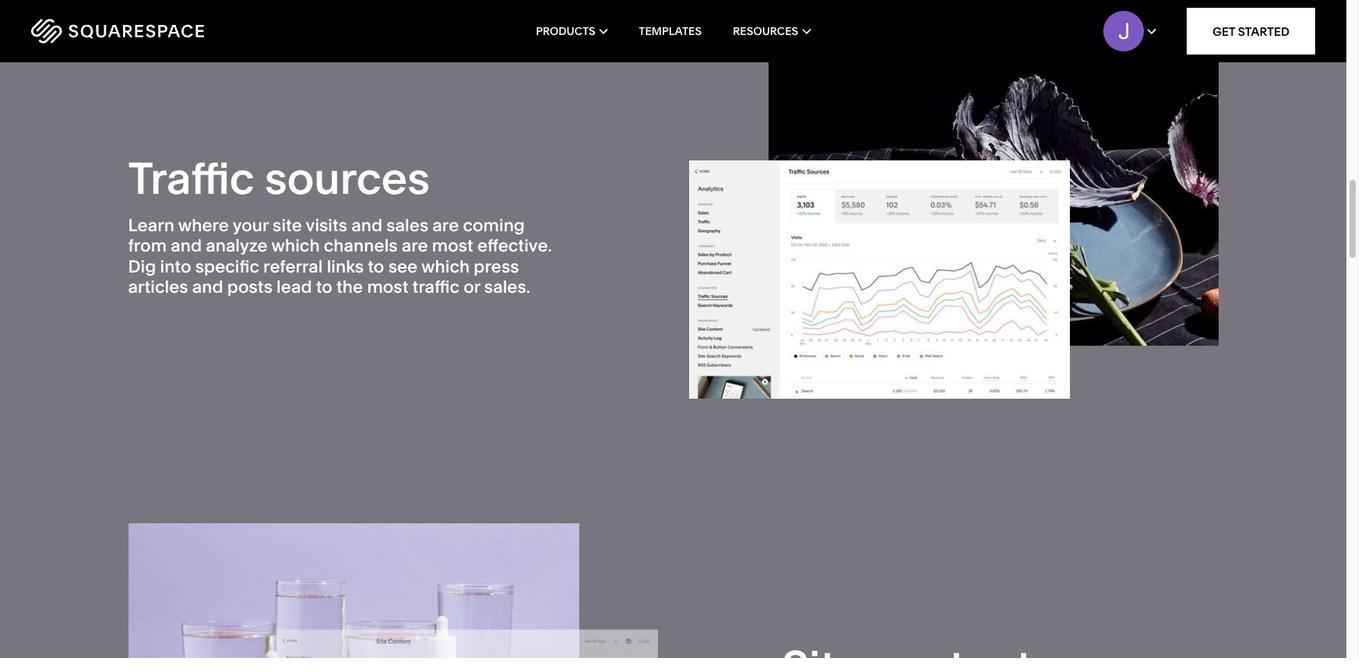 Task type: describe. For each thing, give the bounding box(es) containing it.
0 horizontal spatial are
[[402, 236, 428, 257]]

visits
[[306, 215, 348, 236]]

products button
[[536, 0, 608, 62]]

channels
[[324, 236, 398, 257]]

analyze
[[206, 236, 268, 257]]

1 horizontal spatial traffic overview mobile ui image
[[689, 161, 1070, 399]]

0 horizontal spatial traffic overview mobile ui image
[[276, 629, 658, 658]]

0 horizontal spatial to
[[316, 277, 333, 298]]

sources
[[265, 152, 430, 205]]

into
[[160, 256, 191, 277]]

resources button
[[733, 0, 811, 62]]

0 horizontal spatial which
[[271, 236, 320, 257]]

0 horizontal spatial most
[[367, 277, 409, 298]]

press
[[474, 256, 519, 277]]

from
[[128, 236, 167, 257]]

your
[[233, 215, 269, 236]]

links
[[327, 256, 364, 277]]

get started
[[1213, 24, 1290, 39]]

and right from on the left of page
[[171, 236, 202, 257]]

1 horizontal spatial are
[[433, 215, 459, 236]]

products
[[536, 24, 596, 38]]

effective.
[[478, 236, 552, 257]]

resources
[[733, 24, 799, 38]]

see
[[388, 256, 418, 277]]

posts
[[227, 277, 273, 298]]



Task type: locate. For each thing, give the bounding box(es) containing it.
most up the 'traffic'
[[432, 236, 474, 257]]

to
[[368, 256, 384, 277], [316, 277, 333, 298]]

specific
[[195, 256, 259, 277]]

templates link
[[639, 0, 702, 62]]

learn where your site visits and sales are coming from and analyze which channels are most effective. dig into specific referral links to see which press articles and posts lead to the most traffic or sales.
[[128, 215, 552, 298]]

articles
[[128, 277, 188, 298]]

which up lead
[[271, 236, 320, 257]]

squarespace logo link
[[31, 19, 288, 44]]

and
[[352, 215, 383, 236], [171, 236, 202, 257], [192, 277, 223, 298]]

and right visits
[[352, 215, 383, 236]]

traffic
[[128, 152, 255, 205]]

most
[[432, 236, 474, 257], [367, 277, 409, 298]]

which
[[271, 236, 320, 257], [421, 256, 470, 277]]

traffic overview mobile ui image
[[689, 161, 1070, 399], [276, 629, 658, 658]]

coming
[[463, 215, 525, 236]]

are right sales
[[433, 215, 459, 236]]

1 vertical spatial most
[[367, 277, 409, 298]]

traffic
[[413, 277, 460, 298]]

sales
[[387, 215, 429, 236]]

or
[[464, 277, 480, 298]]

1 horizontal spatial most
[[432, 236, 474, 257]]

get started link
[[1187, 8, 1316, 55]]

site
[[273, 215, 302, 236]]

to left see
[[368, 256, 384, 277]]

started
[[1238, 24, 1290, 39]]

sales.
[[484, 277, 531, 298]]

learn
[[128, 215, 174, 236]]

most right the at the top left of page
[[367, 277, 409, 298]]

squarespace logo image
[[31, 19, 204, 44]]

referral
[[263, 256, 323, 277]]

traffic sources
[[128, 152, 430, 205]]

0 vertical spatial most
[[432, 236, 474, 257]]

1 horizontal spatial which
[[421, 256, 470, 277]]

where
[[178, 215, 229, 236]]

1 vertical spatial traffic overview mobile ui image
[[276, 629, 658, 658]]

are up the 'traffic'
[[402, 236, 428, 257]]

the
[[337, 277, 363, 298]]

templates
[[639, 24, 702, 38]]

dig
[[128, 256, 156, 277]]

which right see
[[421, 256, 470, 277]]

0 vertical spatial traffic overview mobile ui image
[[689, 161, 1070, 399]]

1 horizontal spatial to
[[368, 256, 384, 277]]

are
[[433, 215, 459, 236], [402, 236, 428, 257]]

lead
[[277, 277, 312, 298]]

and right "into"
[[192, 277, 223, 298]]

to left the at the top left of page
[[316, 277, 333, 298]]

get
[[1213, 24, 1236, 39]]



Task type: vqa. For each thing, say whether or not it's contained in the screenshot.
need
no



